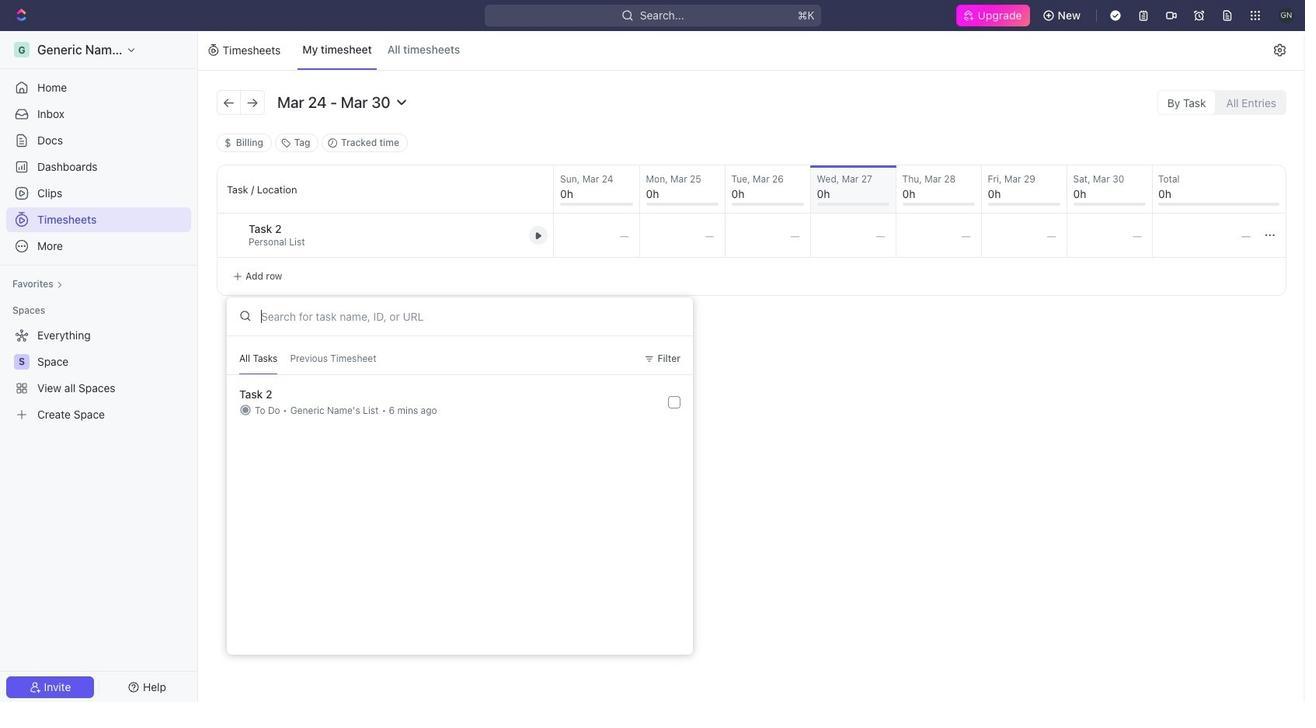 Task type: vqa. For each thing, say whether or not it's contained in the screenshot.
USER GROUP icon in Sidebar navigation
no



Task type: describe. For each thing, give the bounding box(es) containing it.
4 — text field from the left
[[896, 214, 981, 257]]

6 — text field from the left
[[1067, 214, 1152, 257]]

1 — text field from the left
[[554, 214, 639, 257]]

tree inside the sidebar navigation
[[6, 323, 191, 427]]



Task type: locate. For each thing, give the bounding box(es) containing it.
2 — text field from the left
[[725, 214, 810, 257]]

tree
[[6, 323, 191, 427]]

5 — text field from the left
[[982, 214, 1066, 257]]

— text field
[[554, 214, 639, 257], [725, 214, 810, 257], [811, 214, 895, 257], [896, 214, 981, 257], [982, 214, 1066, 257], [1067, 214, 1152, 257], [1152, 214, 1261, 257]]

Search for task name, ID, or URL text field
[[227, 298, 693, 336]]

7 — text field from the left
[[1152, 214, 1261, 257]]

— text field
[[640, 214, 725, 257]]

sidebar navigation
[[0, 31, 198, 702]]

3 — text field from the left
[[811, 214, 895, 257]]



